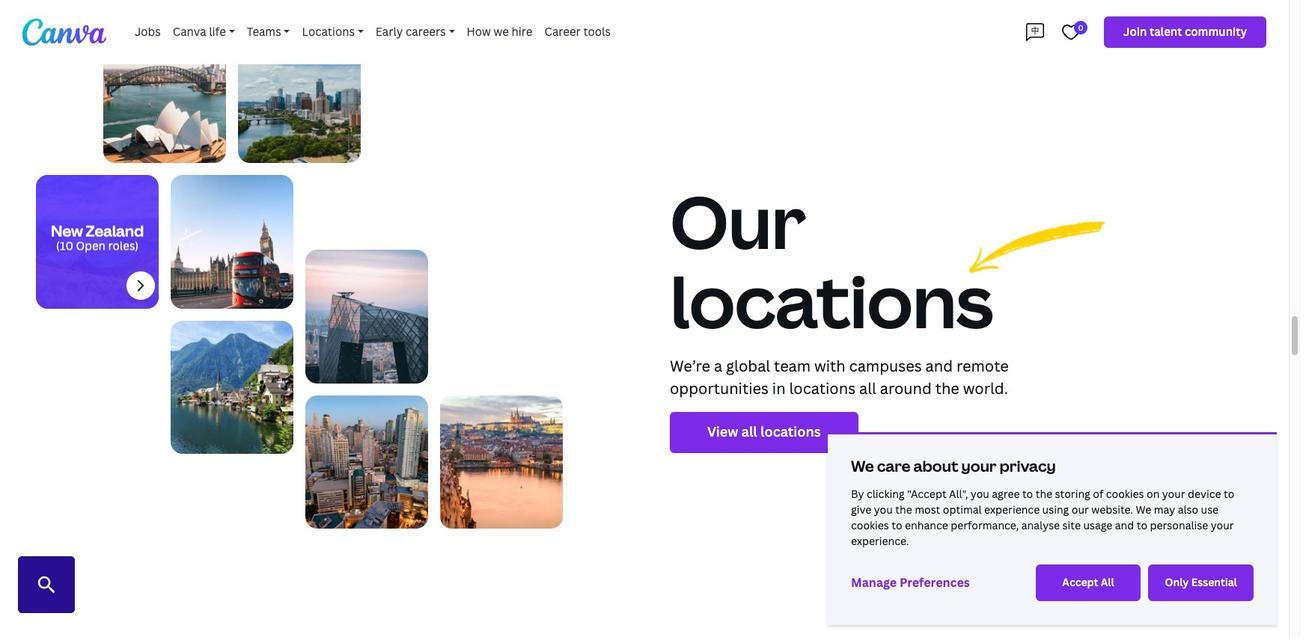 Task type: vqa. For each thing, say whether or not it's contained in the screenshot.
MORE
no



Task type: locate. For each thing, give the bounding box(es) containing it.
experience.
[[851, 536, 909, 548]]

your
[[961, 458, 997, 475], [1162, 489, 1185, 501], [1211, 520, 1234, 532]]

to right agree
[[1022, 489, 1033, 501]]

0 horizontal spatial sprite image
[[37, 576, 55, 594]]

1 horizontal spatial the
[[935, 380, 959, 398]]

website.
[[1091, 504, 1133, 516]]

only
[[1165, 577, 1189, 590]]

enhance
[[905, 520, 948, 532]]

to
[[1022, 489, 1033, 501], [1224, 489, 1235, 501], [892, 520, 902, 532], [1137, 520, 1147, 532]]

we
[[851, 458, 874, 475], [1136, 504, 1151, 516]]

countryside lake and village in austria image
[[171, 321, 293, 454]]

"accept
[[907, 489, 947, 501]]

2 vertical spatial your
[[1211, 520, 1234, 532]]

a
[[714, 357, 722, 375]]

locations inside view all locations link
[[761, 424, 821, 441]]

0 vertical spatial all
[[859, 380, 876, 398]]

(10
[[56, 240, 73, 253]]

you down "clicking"
[[874, 504, 893, 516]]

we down on
[[1136, 504, 1151, 516]]

of
[[1093, 489, 1103, 501]]

locations button
[[296, 18, 370, 47]]

locations down with
[[789, 380, 856, 398]]

0 horizontal spatial you
[[874, 504, 893, 516]]

experience
[[984, 504, 1040, 516]]

sprite image
[[1026, 23, 1044, 41]]

0 vertical spatial you
[[971, 489, 989, 501]]

all
[[859, 380, 876, 398], [742, 424, 757, 441]]

join talent community
[[1123, 25, 1247, 39]]

2 horizontal spatial your
[[1211, 520, 1234, 532]]

0 horizontal spatial cookies
[[851, 520, 889, 532]]

the left most
[[895, 504, 912, 516]]

with
[[814, 357, 846, 375]]

locations down in
[[761, 424, 821, 441]]

locations up with
[[670, 261, 993, 345]]

and down website.
[[1115, 520, 1134, 532]]

all",
[[949, 489, 968, 501]]

0 vertical spatial sprite image
[[1062, 23, 1080, 41]]

community
[[1185, 25, 1247, 39]]

we up the by
[[851, 458, 874, 475]]

2 horizontal spatial sprite image
[[1062, 23, 1080, 41]]

beijing skyline image
[[305, 250, 428, 384]]

all down campuses
[[859, 380, 876, 398]]

performance,
[[951, 520, 1019, 532]]

1 vertical spatial the
[[1036, 489, 1052, 501]]

may
[[1154, 504, 1175, 516]]

1 horizontal spatial all
[[859, 380, 876, 398]]

canva
[[173, 25, 206, 39]]

locations
[[670, 261, 993, 345], [789, 380, 856, 398], [761, 424, 821, 441]]

using
[[1042, 504, 1069, 516]]

view all locations
[[707, 424, 821, 441]]

0 vertical spatial your
[[961, 458, 997, 475]]

talent
[[1150, 25, 1182, 39]]

manage
[[851, 576, 897, 590]]

and up 'around' on the bottom right of page
[[926, 357, 953, 375]]

0 horizontal spatial the
[[895, 504, 912, 516]]

cookies up website.
[[1106, 489, 1144, 501]]

all
[[1101, 577, 1114, 590]]

1 horizontal spatial and
[[1115, 520, 1134, 532]]

1 horizontal spatial we
[[1136, 504, 1151, 516]]

hire
[[512, 25, 533, 39]]

1 horizontal spatial sprite image
[[135, 280, 147, 292]]

to right device
[[1224, 489, 1235, 501]]

we
[[494, 25, 509, 39]]

1 horizontal spatial your
[[1162, 489, 1185, 501]]

jobs link
[[129, 18, 167, 47]]

1 horizontal spatial cookies
[[1106, 489, 1144, 501]]

career
[[544, 25, 581, 39]]

1 vertical spatial locations
[[789, 380, 856, 398]]

locations
[[302, 25, 355, 39]]

by
[[851, 489, 864, 501]]

also
[[1178, 504, 1198, 516]]

the
[[935, 380, 959, 398], [1036, 489, 1052, 501], [895, 504, 912, 516]]

accept all
[[1062, 577, 1114, 590]]

to up experience.
[[892, 520, 902, 532]]

open
[[76, 240, 105, 253]]

remote
[[956, 357, 1009, 375]]

we're
[[670, 357, 710, 375]]

all right "view"
[[742, 424, 757, 441]]

1 vertical spatial all
[[742, 424, 757, 441]]

canva careers logo image
[[22, 19, 106, 46]]

accept
[[1062, 577, 1098, 590]]

join
[[1123, 25, 1147, 39]]

you
[[971, 489, 989, 501], [874, 504, 893, 516]]

site
[[1063, 520, 1081, 532]]

your up all",
[[961, 458, 997, 475]]

all inside view all locations link
[[742, 424, 757, 441]]

our
[[1072, 504, 1089, 516]]

1 vertical spatial cookies
[[851, 520, 889, 532]]

1 vertical spatial your
[[1162, 489, 1185, 501]]

2 vertical spatial the
[[895, 504, 912, 516]]

zealand
[[86, 223, 144, 240]]

1 vertical spatial sprite image
[[135, 280, 147, 292]]

1 vertical spatial and
[[1115, 520, 1134, 532]]

your down use
[[1211, 520, 1234, 532]]

the up using
[[1036, 489, 1052, 501]]

and
[[926, 357, 953, 375], [1115, 520, 1134, 532]]

clicking
[[867, 489, 905, 501]]

cookies down the give
[[851, 520, 889, 532]]

how
[[467, 25, 491, 39]]

give
[[851, 504, 871, 516]]

1 vertical spatial we
[[1136, 504, 1151, 516]]

0 horizontal spatial all
[[742, 424, 757, 441]]

0 horizontal spatial and
[[926, 357, 953, 375]]

canva life button
[[167, 18, 241, 47]]

0 vertical spatial we
[[851, 458, 874, 475]]

essential
[[1191, 577, 1237, 590]]

your up may
[[1162, 489, 1185, 501]]

and inside by clicking "accept all", you agree to the storing of cookies on your device to give you the most optimal experience using our website. we may also use cookies to enhance performance, analyse site usage and to personalise your experience.
[[1115, 520, 1134, 532]]

new zealand (10 open roles)
[[51, 223, 144, 253]]

manila skyline image
[[305, 396, 428, 529]]

we're a global team with campuses and remote opportunities in locations all around the world.
[[670, 357, 1009, 398]]

usage
[[1083, 520, 1113, 532]]

career tools link
[[538, 18, 617, 47]]

the left world.
[[935, 380, 959, 398]]

2 vertical spatial locations
[[761, 424, 821, 441]]

sprite image
[[1062, 23, 1080, 41], [135, 280, 147, 292], [37, 576, 55, 594]]

new zealand mountains image
[[36, 175, 159, 309]]

cityscape and bridge in prague image
[[440, 396, 563, 529]]

optimal
[[943, 504, 982, 516]]

0 vertical spatial and
[[926, 357, 953, 375]]

0 vertical spatial the
[[935, 380, 959, 398]]

you right all",
[[971, 489, 989, 501]]

cookies
[[1106, 489, 1144, 501], [851, 520, 889, 532]]



Task type: describe. For each thing, give the bounding box(es) containing it.
in
[[772, 380, 786, 398]]

2 vertical spatial sprite image
[[37, 576, 55, 594]]

most
[[915, 504, 940, 516]]

team
[[774, 357, 811, 375]]

only essential
[[1165, 577, 1237, 590]]

career tools
[[544, 25, 611, 39]]

view all locations link
[[670, 412, 858, 453]]

campuses
[[849, 357, 922, 375]]

skyline of austin, texas image
[[238, 30, 361, 164]]

0 link
[[1056, 15, 1088, 49]]

to down on
[[1137, 520, 1147, 532]]

early careers
[[376, 25, 446, 39]]

our
[[670, 182, 805, 266]]

analyse
[[1022, 520, 1060, 532]]

0 vertical spatial cookies
[[1106, 489, 1144, 501]]

new
[[51, 223, 83, 240]]

a red bus going over a london bridge with big ben in the background image
[[171, 175, 293, 309]]

device
[[1188, 489, 1221, 501]]

1 vertical spatial you
[[874, 504, 893, 516]]

careers
[[406, 25, 446, 39]]

by clicking "accept all", you agree to the storing of cookies on your device to give you the most optimal experience using our website. we may also use cookies to enhance performance, analyse site usage and to personalise your experience.
[[851, 489, 1235, 548]]

around
[[880, 380, 932, 398]]

early careers button
[[370, 18, 461, 47]]

privacy
[[1000, 458, 1056, 475]]

use
[[1201, 504, 1219, 516]]

manage preferences
[[851, 576, 970, 590]]

view
[[707, 424, 738, 441]]

about
[[914, 458, 958, 475]]

preferences
[[900, 576, 970, 590]]

0 vertical spatial locations
[[670, 261, 993, 345]]

storing
[[1055, 489, 1090, 501]]

and inside "we're a global team with campuses and remote opportunities in locations all around the world."
[[926, 357, 953, 375]]

we care about your privacy
[[851, 458, 1056, 475]]

personalise
[[1150, 520, 1208, 532]]

on
[[1147, 489, 1160, 501]]

agree
[[992, 489, 1020, 501]]

the inside "we're a global team with campuses and remote opportunities in locations all around the world."
[[935, 380, 959, 398]]

roles)
[[108, 240, 139, 253]]

jobs
[[135, 25, 161, 39]]

tools
[[583, 25, 611, 39]]

0
[[1078, 23, 1083, 32]]

we inside by clicking "accept all", you agree to the storing of cookies on your device to give you the most optimal experience using our website. we may also use cookies to enhance performance, analyse site usage and to personalise your experience.
[[1136, 504, 1151, 516]]

how we hire link
[[461, 18, 538, 47]]

teams button
[[241, 18, 296, 47]]

life
[[209, 25, 226, 39]]

0 horizontal spatial we
[[851, 458, 874, 475]]

0 horizontal spatial your
[[961, 458, 997, 475]]

locations inside "we're a global team with campuses and remote opportunities in locations all around the world."
[[789, 380, 856, 398]]

world.
[[963, 380, 1008, 398]]

early
[[376, 25, 403, 39]]

opportunities
[[670, 380, 769, 398]]

1 horizontal spatial you
[[971, 489, 989, 501]]

sprite image inside "0" link
[[1062, 23, 1080, 41]]

our locations
[[670, 182, 993, 345]]

teams
[[247, 25, 281, 39]]

global
[[726, 357, 770, 375]]

join talent community link
[[1104, 16, 1266, 48]]

care
[[877, 458, 911, 475]]

only essential button
[[1148, 565, 1254, 602]]

manage preferences link
[[851, 567, 970, 600]]

sydney city, australia (harbour bridge and sydney opera house) image
[[103, 30, 226, 164]]

2 horizontal spatial the
[[1036, 489, 1052, 501]]

how we hire
[[467, 25, 533, 39]]

accept all button
[[1036, 565, 1141, 602]]

canva life
[[173, 25, 226, 39]]

all inside "we're a global team with campuses and remote opportunities in locations all around the world."
[[859, 380, 876, 398]]



